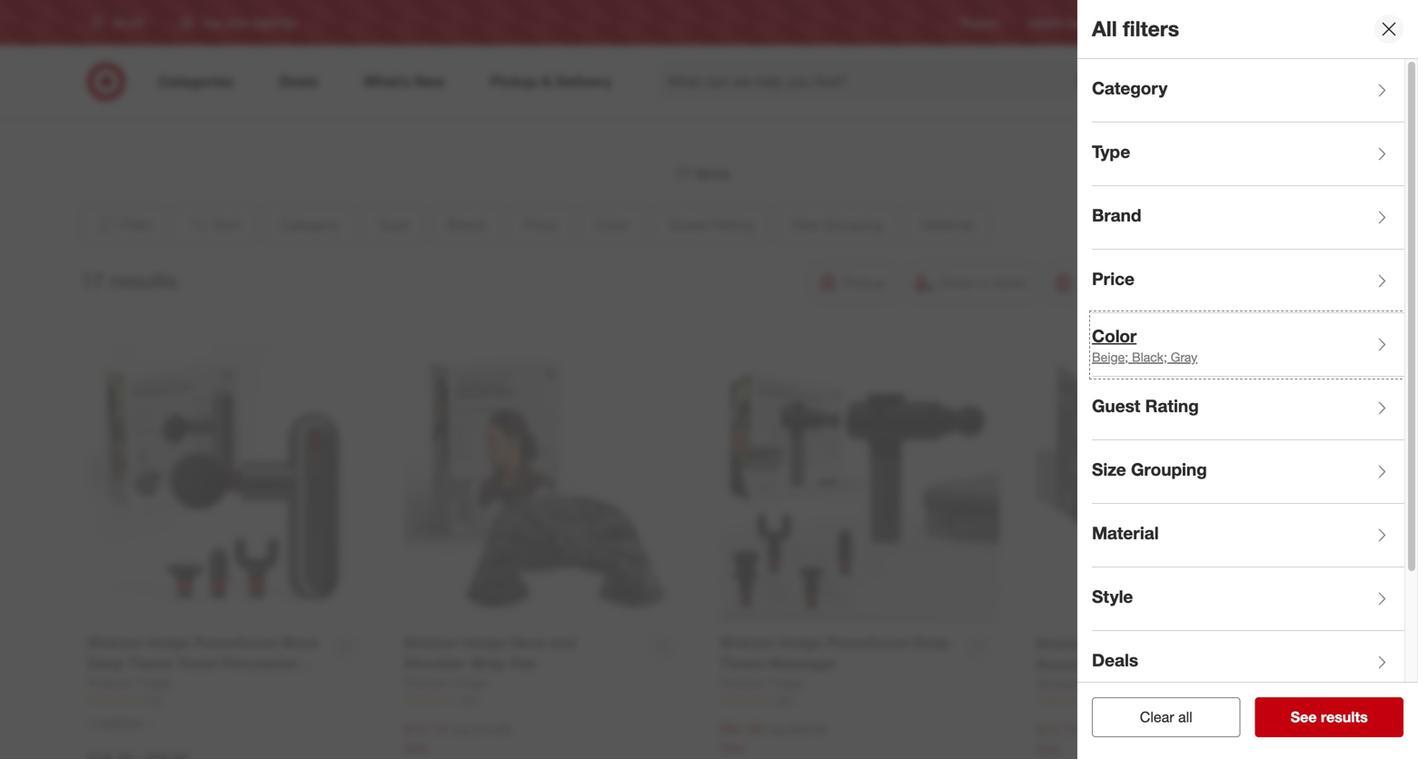 Task type: vqa. For each thing, say whether or not it's contained in the screenshot.


Task type: locate. For each thing, give the bounding box(es) containing it.
clear
[[1140, 709, 1175, 727]]

grouping
[[1131, 460, 1207, 480]]

$12.74 reg $14.99 sale for 144
[[404, 721, 511, 757]]

size grouping
[[1092, 460, 1207, 480]]

0 vertical spatial 17
[[675, 165, 691, 183]]

$12.74 reg $14.99 sale down 144
[[404, 721, 511, 757]]

deals
[[1092, 650, 1139, 671]]

1 vertical spatial 17
[[81, 268, 104, 294]]

$12.74 reg $14.99 sale down "146" at right bottom
[[1036, 721, 1144, 758]]

2 horizontal spatial sale
[[1036, 742, 1061, 758]]

reg down the 231
[[767, 722, 786, 738]]

1 horizontal spatial $12.74
[[1036, 721, 1080, 739]]

items
[[695, 165, 730, 183]]

146 link
[[1036, 694, 1317, 709]]

17 items
[[675, 165, 730, 183]]

1 horizontal spatial sale
[[720, 741, 745, 757]]

beige;
[[1092, 349, 1129, 365]]

1 horizontal spatial $14.99
[[1106, 723, 1144, 739]]

$14.99 down "146" at right bottom
[[1106, 723, 1144, 739]]

146
[[1093, 694, 1111, 708]]

0 horizontal spatial results
[[110, 268, 177, 294]]

1 horizontal spatial 17
[[675, 165, 691, 183]]

17 results
[[81, 268, 177, 294]]

reg inside the $84.99 reg $99.99 sale
[[767, 722, 786, 738]]

$14.99 for 144
[[473, 722, 511, 738]]

type button
[[1092, 123, 1405, 186]]

0 horizontal spatial reg
[[451, 722, 470, 738]]

144 link
[[404, 693, 684, 708]]

2 horizontal spatial reg
[[1084, 723, 1102, 739]]

$12.74
[[404, 721, 448, 738], [1036, 721, 1080, 739]]

sale inside the $84.99 reg $99.99 sale
[[720, 741, 745, 757]]

1 horizontal spatial results
[[1321, 709, 1368, 727]]

all filters dialog
[[1078, 0, 1419, 760]]

$12.74 for 144
[[404, 721, 448, 738]]

0 vertical spatial results
[[110, 268, 177, 294]]

price button
[[1092, 250, 1405, 314]]

black;
[[1132, 349, 1168, 365]]

1 vertical spatial results
[[1321, 709, 1368, 727]]

17 for 17 items
[[675, 165, 691, 183]]

reg down "146" at right bottom
[[1084, 723, 1102, 739]]

clear all button
[[1092, 698, 1241, 738]]

style button
[[1092, 568, 1405, 632]]

deals button
[[1092, 632, 1405, 695]]

0 horizontal spatial sale
[[404, 741, 429, 757]]

17
[[675, 165, 691, 183], [81, 268, 104, 294]]

all
[[1179, 709, 1193, 727]]

$14.99 down 144
[[473, 722, 511, 738]]

sale
[[404, 741, 429, 757], [720, 741, 745, 757], [1036, 742, 1061, 758]]

What can we help you find? suggestions appear below search field
[[656, 62, 1109, 102]]

see results
[[1291, 709, 1368, 727]]

1 horizontal spatial reg
[[767, 722, 786, 738]]

reg down 144
[[451, 722, 470, 738]]

weekly
[[1029, 16, 1064, 29]]

$12.74 reg $14.99 sale
[[404, 721, 511, 757], [1036, 721, 1144, 758]]

0 horizontal spatial $12.74
[[404, 721, 448, 738]]

weekly ad link
[[1029, 15, 1081, 31]]

0 horizontal spatial 17
[[81, 268, 104, 294]]

$12.74 for 146
[[1036, 721, 1080, 739]]

results
[[110, 268, 177, 294], [1321, 709, 1368, 727]]

115 link
[[88, 693, 368, 708]]

1 horizontal spatial $12.74 reg $14.99 sale
[[1036, 721, 1144, 758]]

$14.99
[[473, 722, 511, 738], [1106, 723, 1144, 739]]

reg
[[451, 722, 470, 738], [767, 722, 786, 738], [1084, 723, 1102, 739]]

category
[[1092, 78, 1168, 99]]

results inside button
[[1321, 709, 1368, 727]]

$99.99
[[789, 722, 828, 738]]

0 horizontal spatial $14.99
[[473, 722, 511, 738]]

$12.74 reg $14.99 sale for 146
[[1036, 721, 1144, 758]]

0 horizontal spatial $12.74 reg $14.99 sale
[[404, 721, 511, 757]]

ad
[[1067, 16, 1081, 29]]

reg for 144
[[451, 722, 470, 738]]



Task type: describe. For each thing, give the bounding box(es) containing it.
reg for 146
[[1084, 723, 1102, 739]]

redcard
[[1110, 16, 1153, 29]]

results for 17 results
[[110, 268, 177, 294]]

115
[[144, 694, 162, 707]]

color beige; black; gray
[[1092, 326, 1198, 365]]

see results button
[[1255, 698, 1404, 738]]

guest
[[1092, 396, 1141, 417]]

registry link
[[960, 15, 1000, 31]]

rating
[[1146, 396, 1199, 417]]

style
[[1092, 587, 1134, 608]]

17 for 17 results
[[81, 268, 104, 294]]

231
[[777, 694, 795, 707]]

brand
[[1092, 205, 1142, 226]]

price
[[1092, 269, 1135, 290]]

clear all
[[1140, 709, 1193, 727]]

results for see results
[[1321, 709, 1368, 727]]

filters
[[1123, 16, 1180, 41]]

type
[[1092, 141, 1131, 162]]

search button
[[1096, 62, 1140, 105]]

all
[[1092, 16, 1117, 41]]

231 link
[[720, 693, 1000, 708]]

guest rating button
[[1092, 377, 1405, 441]]

sale for 146
[[1036, 742, 1061, 758]]

search
[[1096, 75, 1140, 92]]

sale for 231
[[720, 741, 745, 757]]

reg for 231
[[767, 722, 786, 738]]

redcard link
[[1110, 15, 1153, 31]]

sale for 144
[[404, 741, 429, 757]]

see
[[1291, 709, 1317, 727]]

gray
[[1171, 349, 1198, 365]]

$84.99 reg $99.99 sale
[[720, 721, 828, 757]]

size
[[1092, 460, 1127, 480]]

material button
[[1092, 504, 1405, 568]]

color
[[1092, 326, 1137, 347]]

category button
[[1092, 59, 1405, 123]]

all filters
[[1092, 16, 1180, 41]]

144
[[460, 694, 478, 707]]

material
[[1092, 523, 1159, 544]]

guest rating
[[1092, 396, 1199, 417]]

registry
[[960, 16, 1000, 29]]

weekly ad
[[1029, 16, 1081, 29]]

$14.99 for 146
[[1106, 723, 1144, 739]]

$84.99
[[720, 721, 764, 738]]

brand button
[[1092, 186, 1405, 250]]

size grouping button
[[1092, 441, 1405, 504]]



